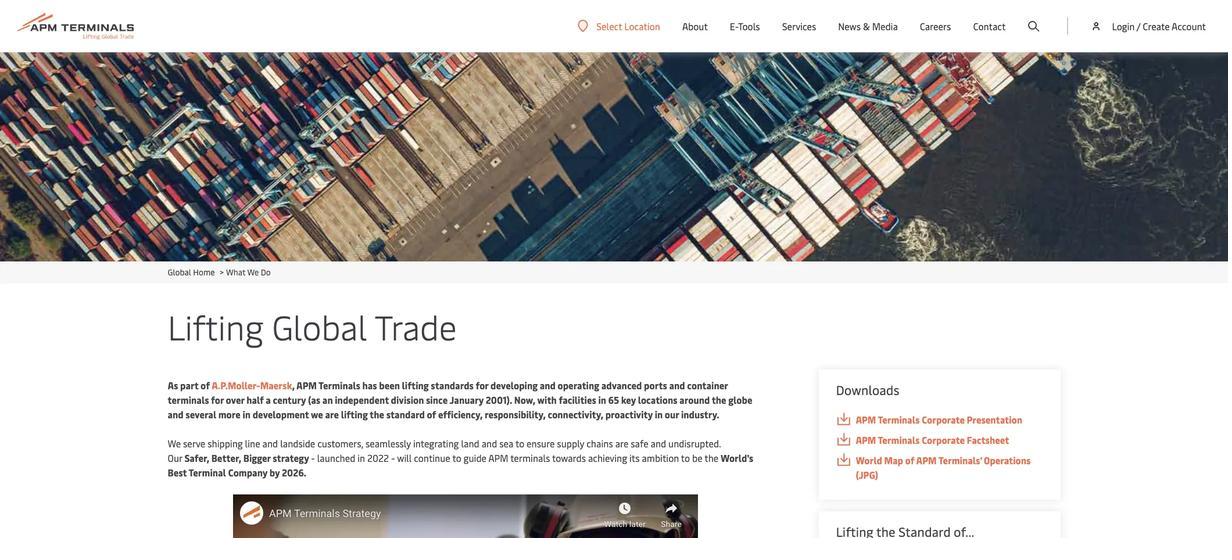 Task type: describe. For each thing, give the bounding box(es) containing it.
been
[[379, 379, 400, 392]]

news & media
[[838, 20, 898, 33]]

now,
[[514, 394, 535, 406]]

apm inside world map of apm terminals' operations (jpg)
[[916, 454, 937, 467]]

locations
[[638, 394, 677, 406]]

ambition
[[642, 452, 679, 464]]

world's best terminal company by 2026.
[[168, 452, 753, 479]]

as
[[168, 379, 178, 392]]

1 - from the left
[[311, 452, 315, 464]]

about
[[682, 20, 708, 33]]

location
[[624, 19, 660, 32]]

better,
[[211, 452, 241, 464]]

standard
[[386, 408, 425, 421]]

line
[[245, 437, 260, 450]]

and left the several
[[168, 408, 184, 421]]

presentation
[[967, 413, 1022, 426]]

downloads
[[836, 381, 900, 399]]

efficiency,
[[438, 408, 483, 421]]

its
[[629, 452, 640, 464]]

are inside ", apm terminals has been lifting standards for developing and operating advanced ports and container terminals for over half a century (as an independent division since january 2001). now, with facilities in 65 key locations around the globe and several more in development we are lifting the standard of efficiency, responsibility, connectivity, proactivity in our industry."
[[325, 408, 339, 421]]

0 vertical spatial we
[[247, 267, 259, 278]]

and right "ports"
[[669, 379, 685, 392]]

landside
[[280, 437, 315, 450]]

apm terminals corporate factsheet
[[856, 434, 1009, 446]]

maersk
[[260, 379, 292, 392]]

about button
[[682, 0, 708, 52]]

(jpg)
[[856, 468, 878, 481]]

2026.
[[282, 466, 306, 479]]

news
[[838, 20, 861, 33]]

1 vertical spatial global
[[272, 303, 367, 349]]

login
[[1112, 20, 1135, 33]]

apm terminals corporate factsheet link
[[836, 433, 1043, 448]]

our
[[168, 452, 183, 464]]

65
[[608, 394, 619, 406]]

chains
[[587, 437, 613, 450]]

independent
[[335, 394, 389, 406]]

1 vertical spatial lifting
[[341, 408, 368, 421]]

safe
[[631, 437, 648, 450]]

advanced
[[601, 379, 642, 392]]

0 vertical spatial the
[[712, 394, 726, 406]]

global home link
[[168, 267, 215, 278]]

half
[[247, 394, 264, 406]]

safer,
[[185, 452, 209, 464]]

in left 65
[[598, 394, 606, 406]]

we
[[311, 408, 323, 421]]

select location button
[[578, 19, 660, 32]]

apm terminals corporate presentation
[[856, 413, 1022, 426]]

company
[[228, 466, 268, 479]]

shipping
[[208, 437, 243, 450]]

corporate for factsheet
[[922, 434, 965, 446]]

tools
[[738, 20, 760, 33]]

&
[[863, 20, 870, 33]]

2 - from the left
[[391, 452, 395, 464]]

careers
[[920, 20, 951, 33]]

contact button
[[973, 0, 1006, 52]]

to inside the we serve shipping line and landside customers, seamlessly integrating land and sea to ensure supply chains are safe and undisrupted. our
[[516, 437, 524, 450]]

>
[[220, 267, 224, 278]]

news & media button
[[838, 0, 898, 52]]

ensure
[[527, 437, 555, 450]]

terminals for apm terminals corporate factsheet
[[878, 434, 920, 446]]

terminals'
[[939, 454, 982, 467]]

proactivity
[[605, 408, 653, 421]]

0 horizontal spatial global
[[168, 267, 191, 278]]

0 vertical spatial lifting
[[402, 379, 429, 392]]

services button
[[782, 0, 816, 52]]

an
[[322, 394, 333, 406]]

industry.
[[681, 408, 719, 421]]

services
[[782, 20, 816, 33]]

2022
[[367, 452, 389, 464]]

since
[[426, 394, 448, 406]]

sea
[[499, 437, 513, 450]]

guide
[[464, 452, 487, 464]]

in down half
[[243, 408, 251, 421]]

select
[[597, 19, 622, 32]]

achieving
[[588, 452, 627, 464]]

(as
[[308, 394, 320, 406]]

factsheet
[[967, 434, 1009, 446]]

a.p.moller-maersk link
[[212, 379, 292, 392]]

login / create account link
[[1091, 0, 1206, 52]]

of for as
[[201, 379, 210, 392]]

contact
[[973, 20, 1006, 33]]

january
[[450, 394, 484, 406]]



Task type: vqa. For each thing, say whether or not it's contained in the screenshot.
Hazardous Cutoff button
no



Task type: locate. For each thing, give the bounding box(es) containing it.
several
[[186, 408, 216, 421]]

0 horizontal spatial we
[[168, 437, 181, 450]]

more
[[218, 408, 241, 421]]

in left our at the bottom of page
[[655, 408, 663, 421]]

what
[[226, 267, 246, 278]]

and up ambition
[[651, 437, 666, 450]]

by
[[270, 466, 280, 479]]

1 vertical spatial corporate
[[922, 434, 965, 446]]

of inside world map of apm terminals' operations (jpg)
[[905, 454, 915, 467]]

0 vertical spatial of
[[201, 379, 210, 392]]

0 vertical spatial corporate
[[922, 413, 965, 426]]

with
[[537, 394, 557, 406]]

in
[[598, 394, 606, 406], [243, 408, 251, 421], [655, 408, 663, 421], [358, 452, 365, 464]]

and right line
[[262, 437, 278, 450]]

- down landside
[[311, 452, 315, 464]]

account
[[1172, 20, 1206, 33]]

2 corporate from the top
[[922, 434, 965, 446]]

lifting global trade
[[168, 303, 457, 349]]

2 horizontal spatial to
[[681, 452, 690, 464]]

1 horizontal spatial we
[[247, 267, 259, 278]]

we serve shipping line and landside customers, seamlessly integrating land and sea to ensure supply chains are safe and undisrupted. our
[[168, 437, 721, 464]]

the down the independent
[[370, 408, 384, 421]]

1 vertical spatial we
[[168, 437, 181, 450]]

apm down the sea
[[489, 452, 508, 464]]

customers,
[[317, 437, 363, 450]]

apm inside the apm terminals corporate factsheet link
[[856, 434, 876, 446]]

home
[[193, 267, 215, 278]]

be
[[692, 452, 703, 464]]

the right the be
[[705, 452, 719, 464]]

apm
[[296, 379, 317, 392], [856, 413, 876, 426], [856, 434, 876, 446], [489, 452, 508, 464], [916, 454, 937, 467]]

our
[[665, 408, 679, 421]]

0 vertical spatial terminals
[[168, 394, 209, 406]]

operations
[[984, 454, 1031, 467]]

1 horizontal spatial lifting
[[402, 379, 429, 392]]

create
[[1143, 20, 1170, 33]]

responsibility,
[[485, 408, 546, 421]]

over
[[226, 394, 244, 406]]

the
[[712, 394, 726, 406], [370, 408, 384, 421], [705, 452, 719, 464]]

of
[[201, 379, 210, 392], [427, 408, 436, 421], [905, 454, 915, 467]]

0 vertical spatial global
[[168, 267, 191, 278]]

corporate for presentation
[[922, 413, 965, 426]]

1 vertical spatial terminals
[[878, 413, 920, 426]]

global home > what we do
[[168, 267, 271, 278]]

1 horizontal spatial terminals
[[510, 452, 550, 464]]

1 vertical spatial are
[[615, 437, 629, 450]]

2001).
[[486, 394, 512, 406]]

1 horizontal spatial of
[[427, 408, 436, 421]]

towards
[[552, 452, 586, 464]]

terminals up an
[[319, 379, 360, 392]]

2 vertical spatial the
[[705, 452, 719, 464]]

and
[[540, 379, 556, 392], [669, 379, 685, 392], [168, 408, 184, 421], [262, 437, 278, 450], [482, 437, 497, 450], [651, 437, 666, 450]]

world map of apm terminals' operations (jpg)
[[856, 454, 1031, 481]]

select location
[[597, 19, 660, 32]]

1 corporate from the top
[[922, 413, 965, 426]]

of right part
[[201, 379, 210, 392]]

undisrupted.
[[669, 437, 721, 450]]

0 horizontal spatial lifting
[[341, 408, 368, 421]]

we up our
[[168, 437, 181, 450]]

to left guide on the bottom left of the page
[[452, 452, 461, 464]]

-
[[311, 452, 315, 464], [391, 452, 395, 464]]

strategy
[[273, 452, 309, 464]]

media
[[872, 20, 898, 33]]

the down container
[[712, 394, 726, 406]]

for left over
[[211, 394, 224, 406]]

corporate up the apm terminals corporate factsheet link
[[922, 413, 965, 426]]

developing
[[491, 379, 538, 392]]

for
[[476, 379, 489, 392], [211, 394, 224, 406]]

launched
[[317, 452, 355, 464]]

1 horizontal spatial -
[[391, 452, 395, 464]]

are right we
[[325, 408, 339, 421]]

1 vertical spatial for
[[211, 394, 224, 406]]

ports
[[644, 379, 667, 392]]

0 vertical spatial for
[[476, 379, 489, 392]]

e-tools button
[[730, 0, 760, 52]]

apm right ,
[[296, 379, 317, 392]]

to right the sea
[[516, 437, 524, 450]]

terminals inside ", apm terminals has been lifting standards for developing and operating advanced ports and container terminals for over half a century (as an independent division since january 2001). now, with facilities in 65 key locations around the globe and several more in development we are lifting the standard of efficiency, responsibility, connectivity, proactivity in our industry."
[[168, 394, 209, 406]]

to left the be
[[681, 452, 690, 464]]

e-tools
[[730, 20, 760, 33]]

apm down apm terminals corporate factsheet at the bottom right of the page
[[916, 454, 937, 467]]

- left the will
[[391, 452, 395, 464]]

integrating
[[413, 437, 459, 450]]

apm inside ", apm terminals has been lifting standards for developing and operating advanced ports and container terminals for over half a century (as an independent division since january 2001). now, with facilities in 65 key locations around the globe and several more in development we are lifting the standard of efficiency, responsibility, connectivity, proactivity in our industry."
[[296, 379, 317, 392]]

corporate down apm terminals corporate presentation link
[[922, 434, 965, 446]]

apm terminals corporate presentation link
[[836, 413, 1043, 427]]

continue
[[414, 452, 450, 464]]

are inside the we serve shipping line and landside customers, seamlessly integrating land and sea to ensure supply chains are safe and undisrupted. our
[[615, 437, 629, 450]]

/
[[1137, 20, 1141, 33]]

0 horizontal spatial are
[[325, 408, 339, 421]]

of for world
[[905, 454, 915, 467]]

terminals down part
[[168, 394, 209, 406]]

terminals down ensure
[[510, 452, 550, 464]]

of inside ", apm terminals has been lifting standards for developing and operating advanced ports and container terminals for over half a century (as an independent division since january 2001). now, with facilities in 65 key locations around the globe and several more in development we are lifting the standard of efficiency, responsibility, connectivity, proactivity in our industry."
[[427, 408, 436, 421]]

lifting up division
[[402, 379, 429, 392]]

2 vertical spatial terminals
[[878, 434, 920, 446]]

login / create account
[[1112, 20, 1206, 33]]

2 horizontal spatial of
[[905, 454, 915, 467]]

development
[[253, 408, 309, 421]]

0 horizontal spatial terminals
[[168, 394, 209, 406]]

terminals for apm terminals corporate presentation
[[878, 413, 920, 426]]

apm up "world"
[[856, 434, 876, 446]]

0 horizontal spatial of
[[201, 379, 210, 392]]

0 vertical spatial terminals
[[319, 379, 360, 392]]

terminals up map
[[878, 434, 920, 446]]

apm terminals lazaro image
[[0, 52, 1228, 262]]

trade
[[375, 303, 457, 349]]

e-
[[730, 20, 738, 33]]

terminals up apm terminals corporate factsheet at the bottom right of the page
[[878, 413, 920, 426]]

0 horizontal spatial for
[[211, 394, 224, 406]]

of down since
[[427, 408, 436, 421]]

1 horizontal spatial for
[[476, 379, 489, 392]]

0 horizontal spatial -
[[311, 452, 315, 464]]

0 vertical spatial are
[[325, 408, 339, 421]]

safer, better, bigger strategy - launched in 2022 - will continue to guide apm terminals towards achieving its ambition to be the
[[183, 452, 721, 464]]

1 horizontal spatial to
[[516, 437, 524, 450]]

best
[[168, 466, 187, 479]]

and up with
[[540, 379, 556, 392]]

1 horizontal spatial global
[[272, 303, 367, 349]]

container
[[687, 379, 728, 392]]

careers button
[[920, 0, 951, 52]]

in left "2022"
[[358, 452, 365, 464]]

and left the sea
[[482, 437, 497, 450]]

1 horizontal spatial are
[[615, 437, 629, 450]]

we inside the we serve shipping line and landside customers, seamlessly integrating land and sea to ensure supply chains are safe and undisrupted. our
[[168, 437, 181, 450]]

1 vertical spatial the
[[370, 408, 384, 421]]

apm down "downloads"
[[856, 413, 876, 426]]

of right map
[[905, 454, 915, 467]]

are left safe
[[615, 437, 629, 450]]

standards
[[431, 379, 474, 392]]

0 horizontal spatial to
[[452, 452, 461, 464]]

will
[[397, 452, 412, 464]]

lifting down the independent
[[341, 408, 368, 421]]

for up january at the left of the page
[[476, 379, 489, 392]]

terminal
[[189, 466, 226, 479]]

bigger
[[243, 452, 271, 464]]

global
[[168, 267, 191, 278], [272, 303, 367, 349]]

apm inside apm terminals corporate presentation link
[[856, 413, 876, 426]]

facilities
[[559, 394, 596, 406]]

1 vertical spatial terminals
[[510, 452, 550, 464]]

around
[[680, 394, 710, 406]]

land
[[461, 437, 479, 450]]

century
[[273, 394, 306, 406]]

do
[[261, 267, 271, 278]]

corporate
[[922, 413, 965, 426], [922, 434, 965, 446]]

2 vertical spatial of
[[905, 454, 915, 467]]

serve
[[183, 437, 205, 450]]

world
[[856, 454, 882, 467]]

operating
[[558, 379, 599, 392]]

terminals inside ", apm terminals has been lifting standards for developing and operating advanced ports and container terminals for over half a century (as an independent division since january 2001). now, with facilities in 65 key locations around the globe and several more in development we are lifting the standard of efficiency, responsibility, connectivity, proactivity in our industry."
[[319, 379, 360, 392]]

1 vertical spatial of
[[427, 408, 436, 421]]

seamlessly
[[366, 437, 411, 450]]

globe
[[728, 394, 752, 406]]

we left do
[[247, 267, 259, 278]]

key
[[621, 394, 636, 406]]

lifting
[[168, 303, 264, 349]]

terminals
[[168, 394, 209, 406], [510, 452, 550, 464]]



